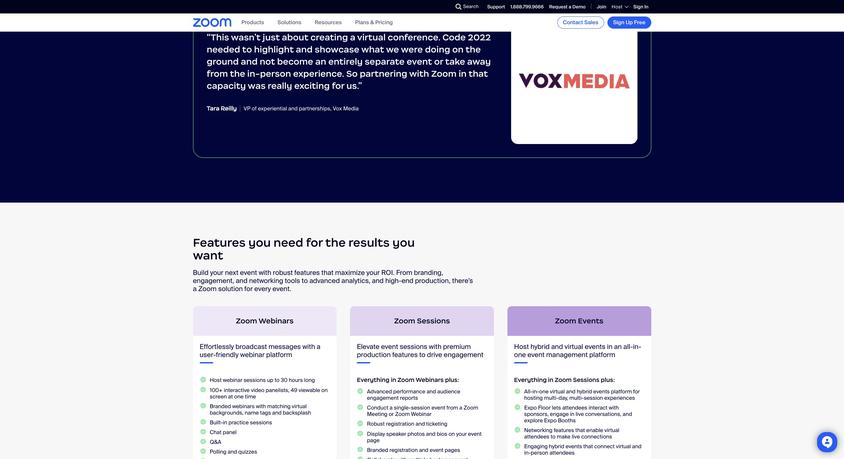 Task type: describe. For each thing, give the bounding box(es) containing it.
0 vertical spatial the
[[466, 44, 481, 55]]

to inside "this wasn't just about creating a virtual conference. code 2022 needed to highlight and showcase what we were doing on the ground and not become an entirely separate event or take away from the in-person experience. so partnering with zoom in that capacity was really exciting for us."
[[242, 44, 252, 55]]

host button
[[612, 4, 628, 10]]

host for host hybrid and virtual events in an all-in- one event management platform
[[514, 343, 529, 352]]

one for host hybrid and virtual events in an all-in- one event management platform
[[514, 351, 526, 360]]

booths
[[558, 418, 576, 425]]

single-
[[394, 405, 411, 412]]

a inside effortlessly broadcast messages with a user-friendly webinar platform
[[317, 343, 320, 352]]

so
[[346, 69, 358, 79]]

results
[[349, 235, 390, 250]]

panelists,
[[266, 387, 289, 394]]

video
[[251, 387, 264, 394]]

resources button
[[315, 19, 342, 26]]

us."
[[347, 81, 362, 91]]

session inside all-in-one virtual and hybrid events platform for hosting multi-day, multi-session experiences
[[584, 395, 603, 402]]

with inside "this wasn't just about creating a virtual conference. code 2022 needed to highlight and showcase what we were doing on the ground and not become an entirely separate event or take away from the in-person experience. so partnering with zoom in that capacity was really exciting for us."
[[409, 69, 429, 79]]

ground
[[207, 56, 239, 67]]

1.888.799.9666 link
[[511, 4, 544, 10]]

zoom logo image
[[193, 18, 231, 27]]

reilly
[[221, 105, 237, 112]]

from inside conduct a single-session event from a zoom meeting or zoom webinar
[[447, 405, 458, 412]]

vp of experiential and partnerships, vox media
[[244, 105, 359, 112]]

broadcast
[[236, 343, 267, 352]]

branded registration and event pages
[[367, 447, 460, 454]]

conduct a single-session event from a zoom meeting or zoom webinar
[[367, 405, 478, 418]]

and inside branded webinars with matching virtual backgrounds, name tags and backsplash
[[272, 410, 282, 417]]

want
[[193, 248, 223, 263]]

0 vertical spatial webinars
[[259, 317, 294, 326]]

backsplash
[[283, 410, 311, 417]]

0 horizontal spatial sessions
[[417, 317, 450, 326]]

partnerships,
[[299, 105, 332, 112]]

platform inside all-in-one virtual and hybrid events platform for hosting multi-day, multi-session experiences
[[611, 389, 632, 396]]

to right up
[[275, 377, 280, 384]]

on inside 100+ interactive video panelists, 49 viewable on screen at one time
[[321, 387, 328, 394]]

for inside 'features you need for the results you want'
[[306, 235, 323, 250]]

display
[[367, 431, 385, 438]]

user-
[[200, 351, 216, 360]]

live inside networking features that enable virtual attendees to make live connections
[[572, 434, 580, 441]]

drive
[[427, 351, 442, 360]]

1 you from the left
[[248, 235, 271, 250]]

quizzes
[[238, 449, 257, 456]]

in- inside host hybrid and virtual events in an all-in- one event management platform
[[633, 343, 641, 352]]

in inside "expo floor lets attendees interact with sponsors, engage in live conversations, and explore expo booths"
[[570, 411, 575, 418]]

sessions for up
[[244, 377, 266, 384]]

we
[[386, 44, 399, 55]]

up
[[267, 377, 273, 384]]

2 you from the left
[[393, 235, 415, 250]]

sign up free link
[[608, 17, 651, 29]]

showcase
[[315, 44, 359, 55]]

webinars
[[232, 403, 255, 410]]

with inside the elevate event sessions with premium production features to drive engagement
[[429, 343, 442, 352]]

that inside engaging hybrid events that connect virtual and in-person attendees
[[583, 444, 593, 451]]

30
[[281, 377, 288, 384]]

for inside build your next event with robust features that maximize your roi. from branding, engagement, and networking tools to advanced analytics, and high-end production, there's a zoom solution for every event.
[[244, 285, 253, 294]]

to inside build your next event with robust features that maximize your roi. from branding, engagement, and networking tools to advanced analytics, and high-end production, there's a zoom solution for every event.
[[302, 277, 308, 286]]

name
[[245, 410, 259, 417]]

attendees inside networking features that enable virtual attendees to make live connections
[[524, 434, 550, 441]]

plus: for zoom sessions
[[445, 377, 459, 384]]

person inside engaging hybrid events that connect virtual and in-person attendees
[[531, 450, 548, 457]]

the inside 'features you need for the results you want'
[[325, 235, 346, 250]]

built-in practice sessions
[[210, 419, 272, 427]]

host for host webinar sessions up to 30 hours long
[[210, 377, 222, 384]]

zoom webinars
[[236, 317, 294, 326]]

build
[[193, 269, 209, 278]]

tags
[[260, 410, 271, 417]]

build your next event with robust features that maximize your roi. from branding, engagement, and networking tools to advanced analytics, and high-end production, there's a zoom solution for every event.
[[193, 269, 473, 294]]

1 horizontal spatial your
[[367, 269, 380, 278]]

contact sales link
[[557, 17, 604, 29]]

that inside build your next event with robust features that maximize your roi. from branding, engagement, and networking tools to advanced analytics, and high-end production, there's a zoom solution for every event.
[[321, 269, 334, 278]]

media
[[343, 105, 359, 112]]

or inside "this wasn't just about creating a virtual conference. code 2022 needed to highlight and showcase what we were doing on the ground and not become an entirely separate event or take away from the in-person experience. so partnering with zoom in that capacity was really exciting for us."
[[434, 56, 443, 67]]

a inside build your next event with robust features that maximize your roi. from branding, engagement, and networking tools to advanced analytics, and high-end production, there's a zoom solution for every event.
[[193, 285, 197, 294]]

events inside engaging hybrid events that connect virtual and in-person attendees
[[566, 444, 582, 451]]

free
[[634, 19, 646, 26]]

platform inside effortlessly broadcast messages with a user-friendly webinar platform
[[266, 351, 292, 360]]

event inside display speaker photos and bios on your event page
[[468, 431, 482, 438]]

solutions button
[[278, 19, 301, 26]]

zoom events
[[555, 317, 604, 326]]

experience.
[[293, 69, 344, 79]]

maximize
[[335, 269, 365, 278]]

person inside "this wasn't just about creating a virtual conference. code 2022 needed to highlight and showcase what we were doing on the ground and not become an entirely separate event or take away from the in-person experience. so partnering with zoom in that capacity was really exciting for us."
[[260, 69, 291, 79]]

ticketing
[[426, 421, 448, 428]]

polling and quizzes
[[210, 449, 257, 456]]

virtual inside host hybrid and virtual events in an all-in- one event management platform
[[565, 343, 583, 352]]

events
[[578, 317, 604, 326]]

floor
[[538, 405, 551, 412]]

resources
[[315, 19, 342, 26]]

sign in link
[[634, 4, 649, 10]]

networking
[[249, 277, 283, 286]]

sales
[[584, 19, 598, 26]]

page
[[367, 437, 380, 444]]

exciting
[[294, 81, 330, 91]]

for inside all-in-one virtual and hybrid events platform for hosting multi-day, multi-session experiences
[[633, 389, 640, 396]]

features for that
[[294, 269, 320, 278]]

plans & pricing link
[[355, 19, 393, 26]]

virtual inside "this wasn't just about creating a virtual conference. code 2022 needed to highlight and showcase what we were doing on the ground and not become an entirely separate event or take away from the in-person experience. so partnering with zoom in that capacity was really exciting for us."
[[357, 32, 386, 43]]

vp
[[244, 105, 251, 112]]

on inside "this wasn't just about creating a virtual conference. code 2022 needed to highlight and showcase what we were doing on the ground and not become an entirely separate event or take away from the in-person experience. so partnering with zoom in that capacity was really exciting for us."
[[452, 44, 464, 55]]

hybrid for and
[[531, 343, 550, 352]]

and inside advanced performance and audience engagement reports
[[427, 389, 436, 396]]

in down backgrounds,
[[223, 419, 227, 427]]

vox media image
[[511, 18, 638, 144]]

production
[[357, 351, 391, 360]]

in- inside all-in-one virtual and hybrid events platform for hosting multi-day, multi-session experiences
[[533, 389, 539, 396]]

matching
[[267, 403, 291, 410]]

search image
[[456, 4, 462, 10]]

event inside host hybrid and virtual events in an all-in- one event management platform
[[528, 351, 545, 360]]

49
[[291, 387, 297, 394]]

and inside display speaker photos and bios on your event page
[[426, 431, 436, 438]]

an inside "this wasn't just about creating a virtual conference. code 2022 needed to highlight and showcase what we were doing on the ground and not become an entirely separate event or take away from the in-person experience. so partnering with zoom in that capacity was really exciting for us."
[[315, 56, 326, 67]]

contact sales
[[563, 19, 598, 26]]

from inside "this wasn't just about creating a virtual conference. code 2022 needed to highlight and showcase what we were doing on the ground and not become an entirely separate event or take away from the in-person experience. so partnering with zoom in that capacity was really exciting for us."
[[207, 69, 228, 79]]

in up lets
[[548, 377, 554, 384]]

1 vertical spatial expo
[[544, 418, 557, 425]]

everything in zoom webinars plus:
[[357, 377, 459, 384]]

pricing
[[375, 19, 393, 26]]

products button
[[241, 19, 264, 26]]

robust registration and ticketing
[[367, 421, 448, 428]]

networking
[[524, 428, 553, 435]]

1.888.799.9666
[[511, 4, 544, 10]]

speaker
[[386, 431, 406, 438]]

virtual inside branded webinars with matching virtual backgrounds, name tags and backsplash
[[292, 403, 307, 410]]

roi.
[[381, 269, 395, 278]]

tara
[[207, 105, 219, 112]]

webinar inside effortlessly broadcast messages with a user-friendly webinar platform
[[240, 351, 265, 360]]

backgrounds,
[[210, 410, 244, 417]]

tara reilly
[[207, 105, 237, 112]]

there's
[[452, 277, 473, 286]]

premium
[[443, 343, 471, 352]]

events inside host hybrid and virtual events in an all-in- one event management platform
[[585, 343, 606, 352]]

2 vertical spatial sessions
[[250, 419, 272, 427]]

1 multi- from the left
[[544, 395, 559, 402]]

attendees inside engaging hybrid events that connect virtual and in-person attendees
[[550, 450, 575, 457]]

features for to
[[392, 351, 418, 360]]

separate
[[365, 56, 405, 67]]

that inside networking features that enable virtual attendees to make live connections
[[576, 428, 585, 435]]

q&a
[[210, 439, 221, 446]]

1 vertical spatial webinar
[[223, 377, 242, 384]]

conference.
[[388, 32, 441, 43]]

enable
[[586, 428, 603, 435]]

event inside build your next event with robust features that maximize your roi. from branding, engagement, and networking tools to advanced analytics, and high-end production, there's a zoom solution for every event.
[[240, 269, 257, 278]]

events inside all-in-one virtual and hybrid events platform for hosting multi-day, multi-session experiences
[[593, 389, 610, 396]]

on inside display speaker photos and bios on your event page
[[449, 431, 455, 438]]

registration for robust
[[386, 421, 414, 428]]

zoom sessions
[[394, 317, 450, 326]]

every
[[254, 285, 271, 294]]

engaging
[[524, 444, 548, 451]]

event inside conduct a single-session event from a zoom meeting or zoom webinar
[[432, 405, 445, 412]]

plus: for zoom events
[[601, 377, 615, 384]]

practice
[[229, 419, 249, 427]]

event left "pages"
[[430, 447, 444, 454]]

creating
[[311, 32, 348, 43]]

engaging hybrid events that connect virtual and in-person attendees
[[524, 444, 642, 457]]

hours
[[289, 377, 303, 384]]

0 vertical spatial expo
[[524, 405, 537, 412]]

event inside the elevate event sessions with premium production features to drive engagement
[[381, 343, 398, 352]]

away
[[467, 56, 491, 67]]



Task type: locate. For each thing, give the bounding box(es) containing it.
in inside host hybrid and virtual events in an all-in- one event management platform
[[607, 343, 613, 352]]

with inside "expo floor lets attendees interact with sponsors, engage in live conversations, and explore expo booths"
[[609, 405, 619, 412]]

with down time
[[256, 403, 266, 410]]

1 vertical spatial sessions
[[244, 377, 266, 384]]

expo down floor
[[544, 418, 557, 425]]

2 vertical spatial attendees
[[550, 450, 575, 457]]

1 vertical spatial host
[[514, 343, 529, 352]]

registration
[[386, 421, 414, 428], [390, 447, 418, 454]]

to right tools
[[302, 277, 308, 286]]

0 vertical spatial branded
[[210, 403, 231, 410]]

in down take
[[459, 69, 467, 79]]

2 multi- from the left
[[569, 395, 584, 402]]

0 vertical spatial hybrid
[[531, 343, 550, 352]]

2 horizontal spatial features
[[554, 428, 574, 435]]

0 horizontal spatial session
[[411, 405, 430, 412]]

1 horizontal spatial features
[[392, 351, 418, 360]]

event right bios
[[468, 431, 482, 438]]

features up everything in zoom webinars plus: at the bottom of the page
[[392, 351, 418, 360]]

expo down hosting
[[524, 405, 537, 412]]

hybrid inside host hybrid and virtual events in an all-in- one event management platform
[[531, 343, 550, 352]]

session down advanced performance and audience engagement reports
[[411, 405, 430, 412]]

virtual up what
[[357, 32, 386, 43]]

platform up 30
[[266, 351, 292, 360]]

one for 100+ interactive video panelists, 49 viewable on screen at one time
[[234, 394, 244, 401]]

features down 'features you need for the results you want'
[[294, 269, 320, 278]]

plus: up experiences
[[601, 377, 615, 384]]

hybrid inside all-in-one virtual and hybrid events platform for hosting multi-day, multi-session experiences
[[577, 389, 592, 396]]

sessions
[[400, 343, 427, 352], [244, 377, 266, 384], [250, 419, 272, 427]]

that inside "this wasn't just about creating a virtual conference. code 2022 needed to highlight and showcase what we were doing on the ground and not become an entirely separate event or take away from the in-person experience. so partnering with zoom in that capacity was really exciting for us."
[[469, 69, 488, 79]]

audience
[[437, 389, 460, 396]]

you up from
[[393, 235, 415, 250]]

search image
[[456, 4, 462, 10]]

in- inside "this wasn't just about creating a virtual conference. code 2022 needed to highlight and showcase what we were doing on the ground and not become an entirely separate event or take away from the in-person experience. so partnering with zoom in that capacity was really exciting for us."
[[247, 69, 260, 79]]

hosting
[[524, 395, 543, 402]]

a inside "this wasn't just about creating a virtual conference. code 2022 needed to highlight and showcase what we were doing on the ground and not become an entirely separate event or take away from the in-person experience. so partnering with zoom in that capacity was really exciting for us."
[[350, 32, 355, 43]]

features inside the elevate event sessions with premium production features to drive engagement
[[392, 351, 418, 360]]

effortlessly broadcast messages with a user-friendly webinar platform
[[200, 343, 320, 360]]

1 vertical spatial from
[[447, 405, 458, 412]]

event right next
[[240, 269, 257, 278]]

your left roi.
[[367, 269, 380, 278]]

branded
[[210, 403, 231, 410], [367, 447, 388, 454]]

advanced performance and audience engagement reports
[[367, 389, 460, 402]]

2 vertical spatial the
[[325, 235, 346, 250]]

an left all-
[[614, 343, 622, 352]]

1 vertical spatial sessions
[[573, 377, 600, 384]]

bios
[[437, 431, 447, 438]]

everything up advanced
[[357, 377, 390, 384]]

1 horizontal spatial sign
[[634, 4, 643, 10]]

with inside effortlessly broadcast messages with a user-friendly webinar platform
[[303, 343, 315, 352]]

features inside networking features that enable virtual attendees to make live connections
[[554, 428, 574, 435]]

webinars up the messages
[[259, 317, 294, 326]]

join link
[[597, 4, 606, 10]]

session inside conduct a single-session event from a zoom meeting or zoom webinar
[[411, 405, 430, 412]]

person up the really
[[260, 69, 291, 79]]

0 vertical spatial person
[[260, 69, 291, 79]]

hybrid for events
[[549, 444, 564, 451]]

1 everything from the left
[[357, 377, 390, 384]]

session up interact
[[584, 395, 603, 402]]

1 horizontal spatial the
[[325, 235, 346, 250]]

that down connections
[[583, 444, 593, 451]]

sign for sign up free
[[613, 19, 625, 26]]

0 vertical spatial session
[[584, 395, 603, 402]]

webinar right friendly
[[240, 351, 265, 360]]

host for "host" dropdown button
[[612, 4, 623, 10]]

zoom inside build your next event with robust features that maximize your roi. from branding, engagement, and networking tools to advanced analytics, and high-end production, there's a zoom solution for every event.
[[198, 285, 217, 294]]

webinar up interactive
[[223, 377, 242, 384]]

engage
[[550, 411, 569, 418]]

2 vertical spatial features
[[554, 428, 574, 435]]

in left all-
[[607, 343, 613, 352]]

sessions down the zoom sessions
[[400, 343, 427, 352]]

0 vertical spatial events
[[585, 343, 606, 352]]

0 horizontal spatial sign
[[613, 19, 625, 26]]

to inside networking features that enable virtual attendees to make live connections
[[551, 434, 556, 441]]

interact
[[589, 405, 608, 412]]

0 horizontal spatial the
[[230, 69, 245, 79]]

1 horizontal spatial you
[[393, 235, 415, 250]]

lets
[[552, 405, 561, 412]]

for inside "this wasn't just about creating a virtual conference. code 2022 needed to highlight and showcase what we were doing on the ground and not become an entirely separate event or take away from the in-person experience. so partnering with zoom in that capacity was really exciting for us."
[[332, 81, 344, 91]]

0 vertical spatial features
[[294, 269, 320, 278]]

to inside the elevate event sessions with premium production features to drive engagement
[[419, 351, 426, 360]]

with left premium
[[429, 343, 442, 352]]

that left maximize
[[321, 269, 334, 278]]

branded down the page
[[367, 447, 388, 454]]

1 vertical spatial the
[[230, 69, 245, 79]]

0 horizontal spatial multi-
[[544, 395, 559, 402]]

0 horizontal spatial or
[[389, 411, 394, 418]]

the
[[466, 44, 481, 55], [230, 69, 245, 79], [325, 235, 346, 250]]

registration up speaker
[[386, 421, 414, 428]]

to left make
[[551, 434, 556, 441]]

friendly
[[216, 351, 239, 360]]

1 horizontal spatial session
[[584, 395, 603, 402]]

engagement,
[[193, 277, 234, 286]]

plus: up the audience
[[445, 377, 459, 384]]

event down were on the top of page
[[407, 56, 432, 67]]

need
[[274, 235, 303, 250]]

1 horizontal spatial everything
[[514, 377, 547, 384]]

0 vertical spatial sessions
[[417, 317, 450, 326]]

1 vertical spatial engagement
[[367, 395, 399, 402]]

virtual right connect
[[616, 444, 631, 451]]

branded for branded registration and event pages
[[367, 447, 388, 454]]

0 horizontal spatial host
[[210, 377, 222, 384]]

solutions
[[278, 19, 301, 26]]

live left interact
[[576, 411, 584, 418]]

event
[[407, 56, 432, 67], [240, 269, 257, 278], [381, 343, 398, 352], [528, 351, 545, 360], [432, 405, 445, 412], [468, 431, 482, 438], [430, 447, 444, 454]]

the up maximize
[[325, 235, 346, 250]]

0 horizontal spatial your
[[210, 269, 223, 278]]

0 vertical spatial an
[[315, 56, 326, 67]]

and inside all-in-one virtual and hybrid events platform for hosting multi-day, multi-session experiences
[[566, 389, 576, 396]]

1 vertical spatial an
[[614, 343, 622, 352]]

virtual right enable
[[605, 428, 620, 435]]

everything for zoom sessions
[[357, 377, 390, 384]]

with inside branded webinars with matching virtual backgrounds, name tags and backsplash
[[256, 403, 266, 410]]

2 horizontal spatial one
[[539, 389, 549, 396]]

expo floor lets attendees interact with sponsors, engage in live conversations, and explore expo booths
[[524, 405, 632, 425]]

0 horizontal spatial an
[[315, 56, 326, 67]]

pages
[[445, 447, 460, 454]]

virtual down "zoom events" on the right
[[565, 343, 583, 352]]

sessions up all-in-one virtual and hybrid events platform for hosting multi-day, multi-session experiences
[[573, 377, 600, 384]]

highlight
[[254, 44, 294, 55]]

1 horizontal spatial branded
[[367, 447, 388, 454]]

0 vertical spatial webinar
[[240, 351, 265, 360]]

0 horizontal spatial engagement
[[367, 395, 399, 402]]

from down the ground
[[207, 69, 228, 79]]

0 vertical spatial sessions
[[400, 343, 427, 352]]

everything for zoom events
[[514, 377, 547, 384]]

what
[[361, 44, 384, 55]]

1 horizontal spatial expo
[[544, 418, 557, 425]]

0 horizontal spatial person
[[260, 69, 291, 79]]

1 vertical spatial attendees
[[524, 434, 550, 441]]

sign left up
[[613, 19, 625, 26]]

1 horizontal spatial host
[[514, 343, 529, 352]]

1 horizontal spatial person
[[531, 450, 548, 457]]

multi- up lets
[[544, 395, 559, 402]]

virtual inside engaging hybrid events that connect virtual and in-person attendees
[[616, 444, 631, 451]]

event inside "this wasn't just about creating a virtual conference. code 2022 needed to highlight and showcase what we were doing on the ground and not become an entirely separate event or take away from the in-person experience. so partnering with zoom in that capacity was really exciting for us."
[[407, 56, 432, 67]]

host inside host hybrid and virtual events in an all-in- one event management platform
[[514, 343, 529, 352]]

display speaker photos and bios on your event page
[[367, 431, 482, 444]]

0 vertical spatial live
[[576, 411, 584, 418]]

virtual inside networking features that enable virtual attendees to make live connections
[[605, 428, 620, 435]]

person down networking
[[531, 450, 548, 457]]

features down booths
[[554, 428, 574, 435]]

session
[[584, 395, 603, 402], [411, 405, 430, 412]]

1 vertical spatial session
[[411, 405, 430, 412]]

on up take
[[452, 44, 464, 55]]

the up capacity
[[230, 69, 245, 79]]

one inside all-in-one virtual and hybrid events platform for hosting multi-day, multi-session experiences
[[539, 389, 549, 396]]

sign for sign in
[[634, 4, 643, 10]]

robust
[[367, 421, 385, 428]]

0 vertical spatial or
[[434, 56, 443, 67]]

sponsors,
[[524, 411, 549, 418]]

0 horizontal spatial branded
[[210, 403, 231, 410]]

multi- right day,
[[569, 395, 584, 402]]

1 vertical spatial or
[[389, 411, 394, 418]]

with down experiences
[[609, 405, 619, 412]]

partnering
[[360, 69, 407, 79]]

sign left in
[[634, 4, 643, 10]]

networking features that enable virtual attendees to make live connections
[[524, 428, 620, 441]]

production,
[[415, 277, 451, 286]]

live right make
[[572, 434, 580, 441]]

1 plus: from the left
[[445, 377, 459, 384]]

not
[[260, 56, 275, 67]]

high-
[[385, 277, 402, 286]]

1 vertical spatial registration
[[390, 447, 418, 454]]

to down wasn't on the top left of page
[[242, 44, 252, 55]]

experiences
[[604, 395, 635, 402]]

2022
[[468, 32, 491, 43]]

0 vertical spatial sign
[[634, 4, 643, 10]]

hybrid inside engaging hybrid events that connect virtual and in-person attendees
[[549, 444, 564, 451]]

1 horizontal spatial sessions
[[573, 377, 600, 384]]

or
[[434, 56, 443, 67], [389, 411, 394, 418]]

sessions
[[417, 317, 450, 326], [573, 377, 600, 384]]

on right viewable
[[321, 387, 328, 394]]

1 horizontal spatial one
[[514, 351, 526, 360]]

"this wasn't just about creating a virtual conference. code 2022 needed to highlight and showcase what we were doing on the ground and not become an entirely separate event or take away from the in-person experience. so partnering with zoom in that capacity was really exciting for us."
[[207, 32, 491, 91]]

branded inside branded webinars with matching virtual backgrounds, name tags and backsplash
[[210, 403, 231, 410]]

0 horizontal spatial plus:
[[445, 377, 459, 384]]

2 vertical spatial on
[[449, 431, 455, 438]]

sessions inside the elevate event sessions with premium production features to drive engagement
[[400, 343, 427, 352]]

1 vertical spatial live
[[572, 434, 580, 441]]

1 vertical spatial features
[[392, 351, 418, 360]]

events up interact
[[593, 389, 610, 396]]

features inside build your next event with robust features that maximize your roi. from branding, engagement, and networking tools to advanced analytics, and high-end production, there's a zoom solution for every event.
[[294, 269, 320, 278]]

one inside host hybrid and virtual events in an all-in- one event management platform
[[514, 351, 526, 360]]

webinars up advanced performance and audience engagement reports
[[416, 377, 444, 384]]

with up 'every'
[[259, 269, 271, 278]]

live
[[576, 411, 584, 418], [572, 434, 580, 441]]

attendees up engaging
[[524, 434, 550, 441]]

0 horizontal spatial features
[[294, 269, 320, 278]]

capacity
[[207, 81, 246, 91]]

1 vertical spatial sign
[[613, 19, 625, 26]]

0 vertical spatial engagement
[[444, 351, 484, 360]]

0 horizontal spatial everything
[[357, 377, 390, 384]]

multi-
[[544, 395, 559, 402], [569, 395, 584, 402]]

everything up all- on the bottom right
[[514, 377, 547, 384]]

on right bios
[[449, 431, 455, 438]]

platform up conversations,
[[611, 389, 632, 396]]

platform left all-
[[589, 351, 615, 360]]

0 vertical spatial attendees
[[562, 405, 588, 412]]

from down the audience
[[447, 405, 458, 412]]

events
[[585, 343, 606, 352], [593, 389, 610, 396], [566, 444, 582, 451]]

sessions up the elevate event sessions with premium production features to drive engagement
[[417, 317, 450, 326]]

2 vertical spatial events
[[566, 444, 582, 451]]

in up advanced
[[391, 377, 396, 384]]

in right "engage"
[[570, 411, 575, 418]]

1 horizontal spatial from
[[447, 405, 458, 412]]

1 horizontal spatial webinars
[[416, 377, 444, 384]]

webinars
[[259, 317, 294, 326], [416, 377, 444, 384]]

events down networking features that enable virtual attendees to make live connections
[[566, 444, 582, 451]]

1 horizontal spatial an
[[614, 343, 622, 352]]

the up away
[[466, 44, 481, 55]]

engagement up conduct
[[367, 395, 399, 402]]

of
[[252, 105, 257, 112]]

in inside "this wasn't just about creating a virtual conference. code 2022 needed to highlight and showcase what we were doing on the ground and not become an entirely separate event or take away from the in-person experience. so partnering with zoom in that capacity was really exciting for us."
[[459, 69, 467, 79]]

0 vertical spatial from
[[207, 69, 228, 79]]

testimonialcarouselitemblockproxy-0 element
[[193, 4, 651, 158]]

branded webinars with matching virtual backgrounds, name tags and backsplash
[[210, 403, 311, 417]]

1 vertical spatial events
[[593, 389, 610, 396]]

experiential
[[258, 105, 287, 112]]

attendees inside "expo floor lets attendees interact with sponsors, engage in live conversations, and explore expo booths"
[[562, 405, 588, 412]]

vox
[[333, 105, 342, 112]]

and inside host hybrid and virtual events in an all-in- one event management platform
[[551, 343, 563, 352]]

your left next
[[210, 269, 223, 278]]

in-
[[247, 69, 260, 79], [633, 343, 641, 352], [533, 389, 539, 396], [524, 450, 531, 457]]

connections
[[581, 434, 612, 441]]

1 vertical spatial on
[[321, 387, 328, 394]]

to
[[242, 44, 252, 55], [302, 277, 308, 286], [419, 351, 426, 360], [275, 377, 280, 384], [551, 434, 556, 441]]

events down events
[[585, 343, 606, 352]]

engagement inside advanced performance and audience engagement reports
[[367, 395, 399, 402]]

attendees down make
[[550, 450, 575, 457]]

0 horizontal spatial webinars
[[259, 317, 294, 326]]

with right the messages
[[303, 343, 315, 352]]

an up experience.
[[315, 56, 326, 67]]

virtual down everything in zoom sessions plus:
[[550, 389, 565, 396]]

with inside build your next event with robust features that maximize your roi. from branding, engagement, and networking tools to advanced analytics, and high-end production, there's a zoom solution for every event.
[[259, 269, 271, 278]]

products
[[241, 19, 264, 26]]

or inside conduct a single-session event from a zoom meeting or zoom webinar
[[389, 411, 394, 418]]

join
[[597, 4, 606, 10]]

2 plus: from the left
[[601, 377, 615, 384]]

event right elevate
[[381, 343, 398, 352]]

sessions up the video
[[244, 377, 266, 384]]

in- inside engaging hybrid events that connect virtual and in-person attendees
[[524, 450, 531, 457]]

interactive
[[224, 387, 250, 394]]

wasn't
[[231, 32, 261, 43]]

everything
[[357, 377, 390, 384], [514, 377, 547, 384]]

sessions for with
[[400, 343, 427, 352]]

advanced
[[367, 389, 392, 396]]

that left enable
[[576, 428, 585, 435]]

virtual down 49
[[292, 403, 307, 410]]

all-
[[524, 389, 533, 396]]

attendees down all-in-one virtual and hybrid events platform for hosting multi-day, multi-session experiences
[[562, 405, 588, 412]]

were
[[401, 44, 423, 55]]

0 vertical spatial registration
[[386, 421, 414, 428]]

contact
[[563, 19, 583, 26]]

meeting
[[367, 411, 388, 418]]

1 vertical spatial hybrid
[[577, 389, 592, 396]]

or left single-
[[389, 411, 394, 418]]

screen
[[210, 394, 227, 401]]

plans & pricing
[[355, 19, 393, 26]]

1 vertical spatial webinars
[[416, 377, 444, 384]]

branded for branded webinars with matching virtual backgrounds, name tags and backsplash
[[210, 403, 231, 410]]

2 everything from the left
[[514, 377, 547, 384]]

registration for branded
[[390, 447, 418, 454]]

registration down speaker
[[390, 447, 418, 454]]

0 vertical spatial host
[[612, 4, 623, 10]]

request
[[549, 4, 568, 10]]

live inside "expo floor lets attendees interact with sponsors, engage in live conversations, and explore expo booths"
[[576, 411, 584, 418]]

your
[[210, 269, 223, 278], [367, 269, 380, 278], [456, 431, 467, 438]]

needed
[[207, 44, 240, 55]]

with down were on the top of page
[[409, 69, 429, 79]]

1 vertical spatial branded
[[367, 447, 388, 454]]

features
[[294, 269, 320, 278], [392, 351, 418, 360], [554, 428, 574, 435]]

2 vertical spatial host
[[210, 377, 222, 384]]

engagement inside the elevate event sessions with premium production features to drive engagement
[[444, 351, 484, 360]]

your inside display speaker photos and bios on your event page
[[456, 431, 467, 438]]

0 horizontal spatial expo
[[524, 405, 537, 412]]

an inside host hybrid and virtual events in an all-in- one event management platform
[[614, 343, 622, 352]]

just
[[263, 32, 280, 43]]

0 vertical spatial on
[[452, 44, 464, 55]]

on
[[452, 44, 464, 55], [321, 387, 328, 394], [449, 431, 455, 438]]

explore
[[524, 418, 543, 425]]

sign up free
[[613, 19, 646, 26]]

0 horizontal spatial you
[[248, 235, 271, 250]]

advanced
[[309, 277, 340, 286]]

you left need
[[248, 235, 271, 250]]

2 horizontal spatial your
[[456, 431, 467, 438]]

0 horizontal spatial from
[[207, 69, 228, 79]]

code
[[443, 32, 466, 43]]

your up "pages"
[[456, 431, 467, 438]]

virtual inside all-in-one virtual and hybrid events platform for hosting multi-day, multi-session experiences
[[550, 389, 565, 396]]

zoom inside "this wasn't just about creating a virtual conference. code 2022 needed to highlight and showcase what we were doing on the ground and not become an entirely separate event or take away from the in-person experience. so partnering with zoom in that capacity was really exciting for us."
[[431, 69, 457, 79]]

and inside engaging hybrid events that connect virtual and in-person attendees
[[632, 444, 642, 451]]

1 horizontal spatial engagement
[[444, 351, 484, 360]]

was
[[248, 81, 266, 91]]

photos
[[408, 431, 425, 438]]

1 vertical spatial person
[[531, 450, 548, 457]]

one inside 100+ interactive video panelists, 49 viewable on screen at one time
[[234, 394, 244, 401]]

event up ticketing
[[432, 405, 445, 412]]

to left drive
[[419, 351, 426, 360]]

branded down screen
[[210, 403, 231, 410]]

2 vertical spatial hybrid
[[549, 444, 564, 451]]

engagement right drive
[[444, 351, 484, 360]]

2 horizontal spatial the
[[466, 44, 481, 55]]

1 horizontal spatial or
[[434, 56, 443, 67]]

or down 'doing'
[[434, 56, 443, 67]]

sessions down "tags"
[[250, 419, 272, 427]]

virtual
[[357, 32, 386, 43], [565, 343, 583, 352], [550, 389, 565, 396], [292, 403, 307, 410], [605, 428, 620, 435], [616, 444, 631, 451]]

that down away
[[469, 69, 488, 79]]

0 horizontal spatial one
[[234, 394, 244, 401]]

chat
[[210, 429, 222, 436]]

platform inside host hybrid and virtual events in an all-in- one event management platform
[[589, 351, 615, 360]]

None search field
[[431, 1, 457, 12]]

2 horizontal spatial host
[[612, 4, 623, 10]]

1 horizontal spatial plus:
[[601, 377, 615, 384]]

viewable
[[299, 387, 320, 394]]

time
[[245, 394, 256, 401]]

and inside "expo floor lets attendees interact with sponsors, engage in live conversations, and explore expo booths"
[[623, 411, 632, 418]]

event left management
[[528, 351, 545, 360]]

host webinar sessions up to 30 hours long
[[210, 377, 315, 384]]

1 horizontal spatial multi-
[[569, 395, 584, 402]]



Task type: vqa. For each thing, say whether or not it's contained in the screenshot.
the rightmost Webinars
yes



